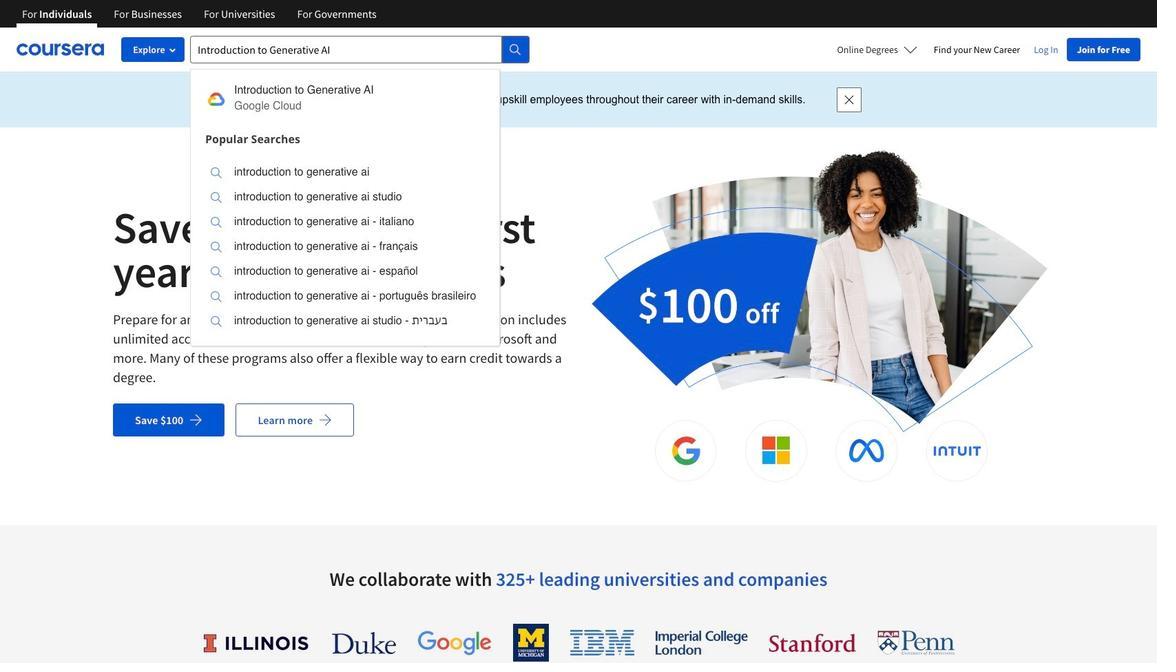 Task type: locate. For each thing, give the bounding box(es) containing it.
None search field
[[190, 36, 530, 347]]

list box
[[191, 152, 499, 346]]

ibm image
[[570, 630, 634, 656]]

banner navigation
[[11, 0, 388, 28]]

duke university image
[[332, 632, 396, 654]]

university of illinois at urbana-champaign image
[[203, 632, 311, 654]]

list box inside autocomplete results list box
[[191, 152, 499, 346]]

suggestion image image
[[205, 88, 227, 110], [211, 167, 222, 178], [211, 192, 222, 203], [211, 217, 222, 228], [211, 241, 222, 252], [211, 266, 222, 277], [211, 291, 222, 302], [211, 316, 222, 327]]

stanford university image
[[770, 634, 856, 652]]

alert
[[0, 72, 1157, 127]]



Task type: describe. For each thing, give the bounding box(es) containing it.
university of pennsylvania image
[[878, 630, 955, 656]]

google image
[[417, 630, 492, 656]]

imperial college london image
[[656, 631, 748, 655]]

university of michigan image
[[513, 624, 549, 662]]

coursera image
[[17, 39, 104, 61]]

autocomplete results list box
[[190, 69, 500, 347]]

What do you want to learn? text field
[[190, 36, 502, 63]]



Task type: vqa. For each thing, say whether or not it's contained in the screenshot.
Imperial College London image
yes



